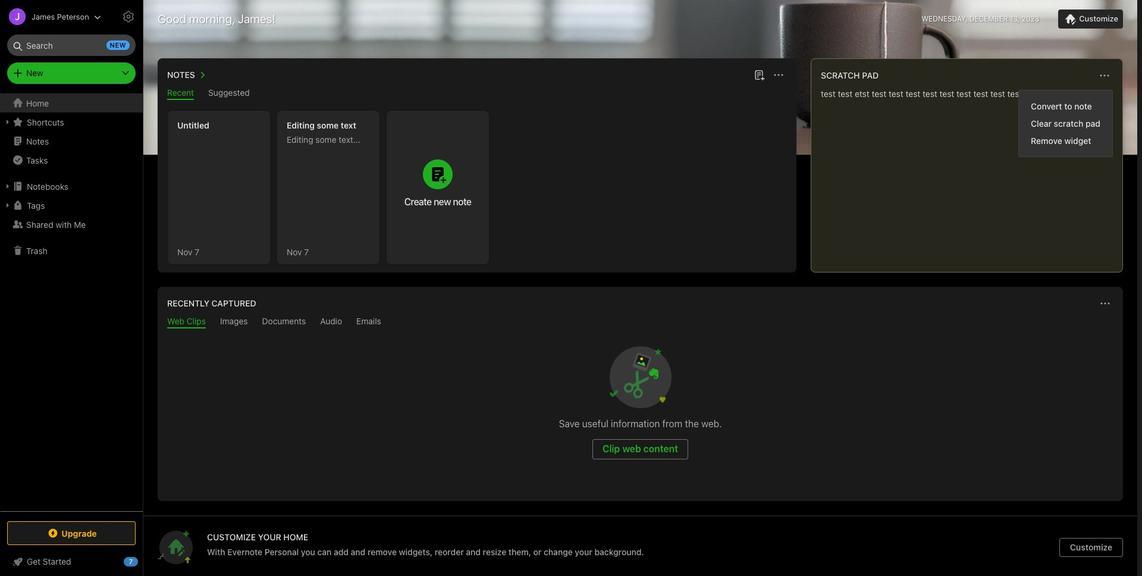 Task type: locate. For each thing, give the bounding box(es) containing it.
upgrade
[[61, 528, 97, 538]]

settings image
[[121, 10, 136, 24]]

tab list
[[160, 87, 794, 100], [160, 316, 1121, 328]]

and right add
[[351, 547, 366, 557]]

More actions field
[[771, 67, 787, 83], [1097, 67, 1113, 84], [1097, 295, 1114, 312]]

james
[[32, 12, 55, 21]]

more actions field for recently captured
[[1097, 295, 1114, 312]]

Search text field
[[15, 35, 127, 56]]

audio
[[320, 316, 342, 326]]

widgets,
[[399, 547, 433, 557]]

pad
[[1086, 118, 1101, 129]]

create new note
[[404, 196, 472, 207]]

resize
[[483, 547, 507, 557]]

remove widget link
[[1019, 132, 1113, 149]]

notes inside notes button
[[167, 70, 195, 80]]

new inside button
[[434, 196, 451, 207]]

note
[[1075, 101, 1093, 111], [453, 196, 472, 207]]

from
[[663, 418, 683, 429]]

shortcuts button
[[0, 112, 142, 132]]

new right "create"
[[434, 196, 451, 207]]

0 horizontal spatial and
[[351, 547, 366, 557]]

0 vertical spatial tab list
[[160, 87, 794, 100]]

the
[[685, 418, 699, 429]]

1 tab list from the top
[[160, 87, 794, 100]]

note for convert to note
[[1075, 101, 1093, 111]]

tree
[[0, 93, 143, 511]]

1 vertical spatial notes
[[26, 136, 49, 146]]

2 nov 7 from the left
[[287, 247, 309, 257]]

1 nov 7 from the left
[[177, 247, 199, 257]]

1 horizontal spatial note
[[1075, 101, 1093, 111]]

tab list for recently captured
[[160, 316, 1121, 328]]

1 nov from the left
[[177, 247, 193, 257]]

scratch pad
[[821, 70, 879, 80]]

more actions field for scratch pad
[[1097, 67, 1113, 84]]

1 horizontal spatial new
[[434, 196, 451, 207]]

notes
[[167, 70, 195, 80], [26, 136, 49, 146]]

2 and from the left
[[466, 547, 481, 557]]

1 vertical spatial new
[[434, 196, 451, 207]]

recently captured
[[167, 298, 256, 308]]

tab list containing web clips
[[160, 316, 1121, 328]]

Start writing… text field
[[821, 89, 1122, 262]]

7
[[195, 247, 199, 257], [304, 247, 309, 257], [129, 558, 133, 565]]

nov
[[177, 247, 193, 257], [287, 247, 302, 257]]

notebooks
[[27, 181, 68, 191]]

some
[[317, 120, 339, 130], [316, 134, 337, 145]]

background.
[[595, 547, 644, 557]]

notes up recent
[[167, 70, 195, 80]]

1 horizontal spatial notes
[[167, 70, 195, 80]]

tab list containing recent
[[160, 87, 794, 100]]

0 vertical spatial customize
[[1080, 14, 1119, 23]]

upgrade button
[[7, 521, 136, 545]]

customize
[[207, 532, 256, 542]]

documents tab
[[262, 316, 306, 328]]

recent tab panel
[[158, 100, 797, 273]]

1 vertical spatial note
[[453, 196, 472, 207]]

0 vertical spatial editing
[[287, 120, 315, 130]]

0 horizontal spatial 7
[[129, 558, 133, 565]]

customize
[[1080, 14, 1119, 23], [1070, 542, 1113, 552]]

editing left text
[[287, 120, 315, 130]]

1 vertical spatial tab list
[[160, 316, 1121, 328]]

remove
[[368, 547, 397, 557]]

some left text...
[[316, 134, 337, 145]]

0 vertical spatial customize button
[[1059, 10, 1123, 29]]

new
[[110, 41, 126, 49], [434, 196, 451, 207]]

1 horizontal spatial and
[[466, 547, 481, 557]]

tasks button
[[0, 151, 142, 170]]

1 horizontal spatial 7
[[195, 247, 199, 257]]

tags
[[27, 200, 45, 210]]

0 vertical spatial notes
[[167, 70, 195, 80]]

good morning, james!
[[158, 12, 275, 26]]

recently
[[167, 298, 209, 308]]

trash link
[[0, 241, 142, 260]]

more actions image for recently captured
[[1098, 296, 1113, 311]]

morning,
[[189, 12, 235, 26]]

to
[[1065, 101, 1073, 111]]

nov 7
[[177, 247, 199, 257], [287, 247, 309, 257]]

note inside button
[[453, 196, 472, 207]]

1 vertical spatial editing
[[287, 134, 313, 145]]

some left text
[[317, 120, 339, 130]]

2 nov from the left
[[287, 247, 302, 257]]

editing left text...
[[287, 134, 313, 145]]

december
[[970, 14, 1008, 23]]

0 horizontal spatial nov
[[177, 247, 193, 257]]

0 horizontal spatial nov 7
[[177, 247, 199, 257]]

notes up tasks
[[26, 136, 49, 146]]

images
[[220, 316, 248, 326]]

note right "create"
[[453, 196, 472, 207]]

editing
[[287, 120, 315, 130], [287, 134, 313, 145]]

more actions image
[[772, 68, 786, 82], [1098, 68, 1112, 83], [1098, 296, 1113, 311]]

recent
[[167, 87, 194, 98]]

peterson
[[57, 12, 89, 21]]

2 tab list from the top
[[160, 316, 1121, 328]]

change
[[544, 547, 573, 557]]

2 horizontal spatial 7
[[304, 247, 309, 257]]

captured
[[212, 298, 256, 308]]

create
[[404, 196, 432, 207]]

with
[[207, 547, 225, 557]]

0 horizontal spatial new
[[110, 41, 126, 49]]

good
[[158, 12, 186, 26]]

convert
[[1031, 101, 1063, 111]]

with
[[56, 219, 72, 229]]

7 inside help and learning task checklist field
[[129, 558, 133, 565]]

clip
[[603, 443, 620, 454]]

web clips tab
[[167, 316, 206, 328]]

0 vertical spatial new
[[110, 41, 126, 49]]

customize your home with evernote personal you can add and remove widgets, reorder and resize them, or change your background.
[[207, 532, 644, 557]]

you
[[301, 547, 315, 557]]

recent tab
[[167, 87, 194, 100]]

1 vertical spatial some
[[316, 134, 337, 145]]

get started
[[27, 556, 71, 566]]

clear scratch pad
[[1031, 118, 1101, 129]]

1 horizontal spatial nov
[[287, 247, 302, 257]]

0 vertical spatial note
[[1075, 101, 1093, 111]]

pad
[[862, 70, 879, 80]]

new down settings image
[[110, 41, 126, 49]]

me
[[74, 219, 86, 229]]

scratch pad button
[[819, 68, 879, 83]]

reorder
[[435, 547, 464, 557]]

note inside dropdown list menu
[[1075, 101, 1093, 111]]

dropdown list menu
[[1019, 98, 1113, 149]]

widget
[[1065, 136, 1092, 146]]

emails tab
[[357, 316, 381, 328]]

1 horizontal spatial nov 7
[[287, 247, 309, 257]]

save
[[559, 418, 580, 429]]

them,
[[509, 547, 531, 557]]

remove widget
[[1031, 136, 1092, 146]]

0 horizontal spatial notes
[[26, 136, 49, 146]]

add
[[334, 547, 349, 557]]

and left resize
[[466, 547, 481, 557]]

customize button
[[1059, 10, 1123, 29], [1060, 538, 1123, 557]]

note right to
[[1075, 101, 1093, 111]]

images tab
[[220, 316, 248, 328]]

more actions image for scratch pad
[[1098, 68, 1112, 83]]

0 horizontal spatial note
[[453, 196, 472, 207]]

note for create new note
[[453, 196, 472, 207]]



Task type: describe. For each thing, give the bounding box(es) containing it.
web.
[[702, 418, 722, 429]]

1 vertical spatial customize
[[1070, 542, 1113, 552]]

started
[[43, 556, 71, 566]]

editing some text editing some text...
[[287, 120, 361, 145]]

shared with me
[[26, 219, 86, 229]]

documents
[[262, 316, 306, 326]]

content
[[644, 443, 678, 454]]

home link
[[0, 93, 143, 112]]

audio tab
[[320, 316, 342, 328]]

expand tags image
[[3, 201, 12, 210]]

tree containing home
[[0, 93, 143, 511]]

home
[[26, 98, 49, 108]]

emails
[[357, 316, 381, 326]]

notes link
[[0, 132, 142, 151]]

clear
[[1031, 118, 1052, 129]]

shared with me link
[[0, 215, 142, 234]]

clip web content
[[603, 443, 678, 454]]

web
[[167, 316, 184, 326]]

clear scratch pad link
[[1019, 115, 1113, 132]]

2023
[[1022, 14, 1040, 23]]

evernote
[[227, 547, 263, 557]]

convert to note link
[[1019, 98, 1113, 115]]

information
[[611, 418, 660, 429]]

new button
[[7, 62, 136, 84]]

new search field
[[15, 35, 130, 56]]

text
[[341, 120, 356, 130]]

wednesday, december 13, 2023
[[922, 14, 1040, 23]]

james!
[[238, 12, 275, 26]]

0 vertical spatial some
[[317, 120, 339, 130]]

new
[[26, 68, 43, 78]]

tags button
[[0, 196, 142, 215]]

your
[[258, 532, 281, 542]]

create new note button
[[387, 111, 489, 264]]

your
[[575, 547, 593, 557]]

useful
[[582, 418, 609, 429]]

scratch
[[821, 70, 860, 80]]

get
[[27, 556, 41, 566]]

shared
[[26, 219, 53, 229]]

web clips tab panel
[[158, 328, 1123, 501]]

tab list for notes
[[160, 87, 794, 100]]

scratch
[[1054, 118, 1084, 129]]

notes inside notes link
[[26, 136, 49, 146]]

notes button
[[165, 68, 209, 82]]

or
[[534, 547, 542, 557]]

1 and from the left
[[351, 547, 366, 557]]

new inside search field
[[110, 41, 126, 49]]

1 editing from the top
[[287, 120, 315, 130]]

suggested tab
[[208, 87, 250, 100]]

suggested
[[208, 87, 250, 98]]

Help and Learning task checklist field
[[0, 552, 143, 571]]

text...
[[339, 134, 361, 145]]

home
[[283, 532, 308, 542]]

save useful information from the web.
[[559, 418, 722, 429]]

trash
[[26, 245, 47, 256]]

web clips
[[167, 316, 206, 326]]

13,
[[1010, 14, 1020, 23]]

tasks
[[26, 155, 48, 165]]

clips
[[187, 316, 206, 326]]

click to collapse image
[[138, 554, 147, 568]]

recently captured button
[[165, 296, 256, 311]]

2 editing from the top
[[287, 134, 313, 145]]

convert to note
[[1031, 101, 1093, 111]]

james peterson
[[32, 12, 89, 21]]

untitled
[[177, 120, 209, 130]]

notebooks link
[[0, 177, 142, 196]]

1 vertical spatial customize button
[[1060, 538, 1123, 557]]

wednesday,
[[922, 14, 968, 23]]

clip web content button
[[593, 439, 689, 459]]

web
[[623, 443, 641, 454]]

expand notebooks image
[[3, 181, 12, 191]]

shortcuts
[[27, 117, 64, 127]]

can
[[317, 547, 332, 557]]

Account field
[[0, 5, 101, 29]]

personal
[[265, 547, 299, 557]]



Task type: vqa. For each thing, say whether or not it's contained in the screenshot.
notebooks
yes



